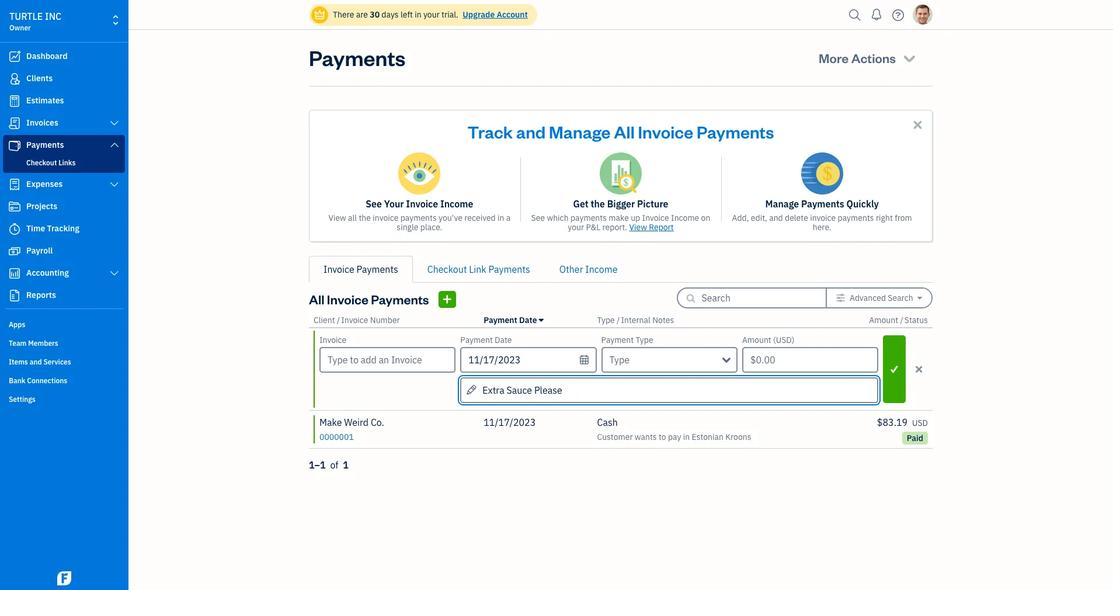 Task type: locate. For each thing, give the bounding box(es) containing it.
are
[[356, 9, 368, 20]]

0 vertical spatial income
[[441, 198, 474, 210]]

0 vertical spatial chevron large down image
[[109, 140, 120, 150]]

services
[[44, 358, 71, 366]]

3 payments from the left
[[838, 213, 875, 223]]

type for type / internal notes
[[598, 315, 615, 326]]

1 horizontal spatial caretdown image
[[918, 293, 923, 303]]

0 horizontal spatial see
[[366, 198, 382, 210]]

1 horizontal spatial income
[[586, 264, 618, 275]]

the right get
[[591, 198, 605, 210]]

invoice inside see your invoice income view all the invoice payments you've received in a single place.
[[373, 213, 399, 223]]

invoices link
[[3, 113, 125, 134]]

$83.19 usd paid
[[878, 417, 929, 444]]

0 vertical spatial and
[[517, 120, 546, 143]]

in right pay
[[684, 432, 690, 442]]

1 horizontal spatial /
[[617, 315, 620, 326]]

2 payments from the left
[[571, 213, 607, 223]]

1 horizontal spatial date
[[520, 315, 537, 326]]

invoice image
[[8, 117, 22, 129]]

1 vertical spatial chevron large down image
[[109, 180, 120, 189]]

other
[[560, 264, 584, 275]]

notifications image
[[868, 3, 887, 26]]

estonian
[[692, 432, 724, 442]]

type inside dropdown button
[[610, 354, 630, 366]]

internal
[[622, 315, 651, 326]]

chevron large down image for accounting
[[109, 269, 120, 278]]

1–1
[[309, 459, 326, 471]]

1 vertical spatial all
[[309, 291, 325, 307]]

type button
[[602, 347, 738, 373]]

date down payment date button at left
[[495, 335, 512, 345]]

1 vertical spatial the
[[359, 213, 371, 223]]

your left trial.
[[424, 9, 440, 20]]

0 horizontal spatial in
[[415, 9, 422, 20]]

invoice for payments
[[811, 213, 837, 223]]

account
[[497, 9, 528, 20]]

payments down get
[[571, 213, 607, 223]]

amount down advanced search
[[870, 315, 899, 326]]

and right items
[[30, 358, 42, 366]]

and
[[517, 120, 546, 143], [770, 213, 784, 223], [30, 358, 42, 366]]

and inside main element
[[30, 358, 42, 366]]

in
[[415, 9, 422, 20], [498, 213, 505, 223], [684, 432, 690, 442]]

1 vertical spatial type
[[636, 335, 654, 345]]

1 horizontal spatial checkout
[[428, 264, 467, 275]]

project image
[[8, 201, 22, 213]]

/ for invoice
[[337, 315, 340, 326]]

your inside see which payments make up invoice income on your p&l report.
[[568, 222, 585, 233]]

other income
[[560, 264, 618, 275]]

0 horizontal spatial your
[[424, 9, 440, 20]]

a
[[507, 213, 511, 223]]

and right edit,
[[770, 213, 784, 223]]

income inside see which payments make up invoice income on your p&l report.
[[672, 213, 700, 223]]

/ for internal
[[617, 315, 620, 326]]

track and manage all invoice payments
[[468, 120, 775, 143]]

payment down type button
[[602, 335, 634, 345]]

0 horizontal spatial manage
[[549, 120, 611, 143]]

type down internal
[[636, 335, 654, 345]]

chevron large down image down estimates link
[[109, 119, 120, 128]]

all up client
[[309, 291, 325, 307]]

bank
[[9, 376, 25, 385]]

0 vertical spatial amount
[[870, 315, 899, 326]]

cancel image
[[910, 362, 930, 376]]

/ right client
[[337, 315, 340, 326]]

1 / from the left
[[337, 315, 340, 326]]

bigger
[[608, 198, 636, 210]]

the right the all
[[359, 213, 371, 223]]

there are 30 days left in your trial. upgrade account
[[333, 9, 528, 20]]

amount
[[870, 315, 899, 326], [743, 335, 772, 345]]

expenses
[[26, 179, 63, 189]]

quickly
[[847, 198, 880, 210]]

crown image
[[314, 8, 326, 21]]

1 chevron large down image from the top
[[109, 119, 120, 128]]

1 horizontal spatial see
[[532, 213, 545, 223]]

in right the left
[[415, 9, 422, 20]]

0 horizontal spatial the
[[359, 213, 371, 223]]

up
[[631, 213, 641, 223]]

11/17/2023
[[484, 417, 536, 428]]

1 vertical spatial chevron large down image
[[109, 269, 120, 278]]

0 horizontal spatial and
[[30, 358, 42, 366]]

the
[[591, 198, 605, 210], [359, 213, 371, 223]]

actions
[[852, 50, 897, 66]]

1 vertical spatial manage
[[766, 198, 800, 210]]

/ right type button
[[617, 315, 620, 326]]

date up payment date in mm/dd/yyyy format text field
[[520, 315, 537, 326]]

0 horizontal spatial /
[[337, 315, 340, 326]]

1 vertical spatial amount
[[743, 335, 772, 345]]

there
[[333, 9, 354, 20]]

projects
[[26, 201, 57, 212]]

invoice down your
[[373, 213, 399, 223]]

notes
[[653, 315, 675, 326]]

see your invoice income image
[[399, 153, 441, 195]]

income left on
[[672, 213, 700, 223]]

advanced search button
[[827, 289, 932, 307]]

0 vertical spatial date
[[520, 315, 537, 326]]

0 vertical spatial type
[[598, 315, 615, 326]]

caretdown image right search
[[918, 293, 923, 303]]

from
[[895, 213, 913, 223]]

2 vertical spatial in
[[684, 432, 690, 442]]

payments for add,
[[838, 213, 875, 223]]

0 horizontal spatial view
[[329, 213, 346, 223]]

0 vertical spatial your
[[424, 9, 440, 20]]

1 horizontal spatial in
[[498, 213, 505, 223]]

Amount (USD) text field
[[743, 347, 879, 373]]

timer image
[[8, 223, 22, 235]]

1 vertical spatial income
[[672, 213, 700, 223]]

payment date button
[[484, 315, 544, 326]]

1 horizontal spatial all
[[614, 120, 635, 143]]

chart image
[[8, 268, 22, 279]]

1
[[343, 459, 349, 471]]

expenses link
[[3, 174, 125, 195]]

1 vertical spatial your
[[568, 222, 585, 233]]

type down payment type
[[610, 354, 630, 366]]

amount button
[[870, 315, 899, 326]]

1 horizontal spatial your
[[568, 222, 585, 233]]

income up you've
[[441, 198, 474, 210]]

amount for amount / status
[[870, 315, 899, 326]]

see inside see your invoice income view all the invoice payments you've received in a single place.
[[366, 198, 382, 210]]

checkout up add a new payment icon
[[428, 264, 467, 275]]

amount left (usd) on the bottom
[[743, 335, 772, 345]]

bank connections
[[9, 376, 67, 385]]

2 vertical spatial and
[[30, 358, 42, 366]]

1 horizontal spatial manage
[[766, 198, 800, 210]]

chevron large down image for invoices
[[109, 119, 120, 128]]

0 horizontal spatial caretdown image
[[539, 316, 544, 325]]

in inside cash customer wants to pay in estonian kroons
[[684, 432, 690, 442]]

payments inside the manage payments quickly add, edit, and delete invoice payments right from here.
[[838, 213, 875, 223]]

1–1 of 1
[[309, 459, 349, 471]]

2 / from the left
[[617, 315, 620, 326]]

chevron large down image inside invoices link
[[109, 119, 120, 128]]

30
[[370, 9, 380, 20]]

team
[[9, 339, 26, 348]]

here.
[[813, 222, 832, 233]]

0 horizontal spatial all
[[309, 291, 325, 307]]

add,
[[733, 213, 750, 223]]

0 horizontal spatial amount
[[743, 335, 772, 345]]

in for there
[[415, 9, 422, 20]]

caretdown image
[[918, 293, 923, 303], [539, 316, 544, 325]]

1 horizontal spatial invoice
[[811, 213, 837, 223]]

income
[[441, 198, 474, 210], [672, 213, 700, 223], [586, 264, 618, 275]]

place.
[[421, 222, 443, 233]]

payments down quickly
[[838, 213, 875, 223]]

1 horizontal spatial amount
[[870, 315, 899, 326]]

income right the other in the right of the page
[[586, 264, 618, 275]]

0 vertical spatial caretdown image
[[918, 293, 923, 303]]

see for your
[[366, 198, 382, 210]]

payments inside see which payments make up invoice income on your p&l report.
[[571, 213, 607, 223]]

0 vertical spatial see
[[366, 198, 382, 210]]

3 / from the left
[[901, 315, 904, 326]]

checkout link payments
[[428, 264, 531, 275]]

apps
[[9, 320, 25, 329]]

see which payments make up invoice income on your p&l report.
[[532, 213, 711, 233]]

payment
[[484, 315, 518, 326], [461, 335, 493, 345], [602, 335, 634, 345]]

0 horizontal spatial invoice
[[373, 213, 399, 223]]

chevron large down image for expenses
[[109, 180, 120, 189]]

links
[[59, 158, 76, 167]]

1 vertical spatial in
[[498, 213, 505, 223]]

payments inside see your invoice income view all the invoice payments you've received in a single place.
[[401, 213, 437, 223]]

payment date up payment date in mm/dd/yyyy format text field
[[484, 315, 537, 326]]

2 horizontal spatial payments
[[838, 213, 875, 223]]

2 vertical spatial income
[[586, 264, 618, 275]]

1 payments from the left
[[401, 213, 437, 223]]

track
[[468, 120, 513, 143]]

chevron large down image inside expenses "link"
[[109, 180, 120, 189]]

1 horizontal spatial and
[[517, 120, 546, 143]]

checkout up the expenses
[[26, 158, 57, 167]]

2 horizontal spatial in
[[684, 432, 690, 442]]

1 horizontal spatial payments
[[571, 213, 607, 223]]

1 vertical spatial date
[[495, 335, 512, 345]]

0 vertical spatial checkout
[[26, 158, 57, 167]]

Payment date in MM/DD/YYYY format text field
[[461, 347, 597, 373]]

close image
[[912, 118, 925, 132]]

view left the all
[[329, 213, 346, 223]]

and right track
[[517, 120, 546, 143]]

caretdown image up payment date in mm/dd/yyyy format text field
[[539, 316, 544, 325]]

p&l
[[586, 222, 601, 233]]

see left the which
[[532, 213, 545, 223]]

on
[[702, 213, 711, 223]]

2 chevron large down image from the top
[[109, 269, 120, 278]]

chevron large down image
[[109, 140, 120, 150], [109, 180, 120, 189]]

search
[[889, 293, 914, 303]]

checkout links
[[26, 158, 76, 167]]

save image
[[885, 362, 905, 377]]

chevron large down image down checkout links link on the top left of page
[[109, 180, 120, 189]]

invoice payments link
[[309, 256, 413, 283]]

invoice right 'delete'
[[811, 213, 837, 223]]

chevron large down image down payroll link
[[109, 269, 120, 278]]

1 invoice from the left
[[373, 213, 399, 223]]

0 horizontal spatial income
[[441, 198, 474, 210]]

view inside see your invoice income view all the invoice payments you've received in a single place.
[[329, 213, 346, 223]]

0 vertical spatial chevron large down image
[[109, 119, 120, 128]]

type up payment type
[[598, 315, 615, 326]]

chevron large down image
[[109, 119, 120, 128], [109, 269, 120, 278]]

2 horizontal spatial /
[[901, 315, 904, 326]]

and for services
[[30, 358, 42, 366]]

edit,
[[752, 213, 768, 223]]

1 vertical spatial checkout
[[428, 264, 467, 275]]

dashboard
[[26, 51, 68, 61]]

0 vertical spatial manage
[[549, 120, 611, 143]]

1 chevron large down image from the top
[[109, 140, 120, 150]]

2 horizontal spatial and
[[770, 213, 784, 223]]

see left your
[[366, 198, 382, 210]]

the inside see your invoice income view all the invoice payments you've received in a single place.
[[359, 213, 371, 223]]

payment date down payment date button at left
[[461, 335, 512, 345]]

0 horizontal spatial payments
[[401, 213, 437, 223]]

chevron large down image up checkout links link on the top left of page
[[109, 140, 120, 150]]

see inside see which payments make up invoice income on your p&l report.
[[532, 213, 545, 223]]

payment image
[[8, 140, 22, 151]]

0 vertical spatial all
[[614, 120, 635, 143]]

1 vertical spatial and
[[770, 213, 784, 223]]

advanced search
[[850, 293, 914, 303]]

1 vertical spatial caretdown image
[[539, 316, 544, 325]]

inc
[[45, 11, 62, 22]]

2 horizontal spatial income
[[672, 213, 700, 223]]

invoices
[[26, 117, 58, 128]]

accounting link
[[3, 263, 125, 284]]

2 vertical spatial type
[[610, 354, 630, 366]]

money image
[[8, 245, 22, 257]]

checkout inside main element
[[26, 158, 57, 167]]

1 horizontal spatial the
[[591, 198, 605, 210]]

0 horizontal spatial checkout
[[26, 158, 57, 167]]

apps link
[[3, 316, 125, 333]]

members
[[28, 339, 58, 348]]

main element
[[0, 0, 158, 590]]

view right make
[[630, 222, 648, 233]]

manage payments quickly add, edit, and delete invoice payments right from here.
[[733, 198, 913, 233]]

0 vertical spatial in
[[415, 9, 422, 20]]

more actions button
[[809, 44, 929, 72]]

2 chevron large down image from the top
[[109, 180, 120, 189]]

date
[[520, 315, 537, 326], [495, 335, 512, 345]]

get the bigger picture
[[574, 198, 669, 210]]

in for cash
[[684, 432, 690, 442]]

in left a
[[498, 213, 505, 223]]

link
[[469, 264, 487, 275]]

2 invoice from the left
[[811, 213, 837, 223]]

all up get the bigger picture
[[614, 120, 635, 143]]

clients
[[26, 73, 53, 84]]

freshbooks image
[[55, 572, 74, 586]]

payment date
[[484, 315, 537, 326], [461, 335, 512, 345]]

your left "p&l"
[[568, 222, 585, 233]]

/ left status
[[901, 315, 904, 326]]

time tracking link
[[3, 219, 125, 240]]

checkout link payments link
[[413, 256, 545, 283]]

more actions
[[819, 50, 897, 66]]

payments down your
[[401, 213, 437, 223]]

1 vertical spatial see
[[532, 213, 545, 223]]

team members link
[[3, 334, 125, 352]]

add a new payment image
[[442, 292, 453, 307]]

and for manage
[[517, 120, 546, 143]]

$83.19
[[878, 417, 908, 428]]

payroll link
[[3, 241, 125, 262]]

and inside the manage payments quickly add, edit, and delete invoice payments right from here.
[[770, 213, 784, 223]]

invoice inside the manage payments quickly add, edit, and delete invoice payments right from here.
[[811, 213, 837, 223]]



Task type: vqa. For each thing, say whether or not it's contained in the screenshot.
chevron large down image
yes



Task type: describe. For each thing, give the bounding box(es) containing it.
payment up payment date in mm/dd/yyyy format text field
[[484, 315, 518, 326]]

1 horizontal spatial view
[[630, 222, 648, 233]]

settings image
[[837, 293, 846, 303]]

payments for income
[[401, 213, 437, 223]]

make
[[320, 417, 342, 428]]

number
[[370, 315, 400, 326]]

see for which
[[532, 213, 545, 223]]

turtle inc owner
[[9, 11, 62, 32]]

view report
[[630, 222, 674, 233]]

invoice for your
[[373, 213, 399, 223]]

clients link
[[3, 68, 125, 89]]

Notes (Optional) text field
[[461, 378, 879, 403]]

client image
[[8, 73, 22, 85]]

team members
[[9, 339, 58, 348]]

get the bigger picture image
[[600, 153, 642, 195]]

0000001 link
[[320, 431, 354, 442]]

settings
[[9, 395, 36, 404]]

payments inside the manage payments quickly add, edit, and delete invoice payments right from here.
[[802, 198, 845, 210]]

dashboard image
[[8, 51, 22, 63]]

1 vertical spatial payment date
[[461, 335, 512, 345]]

(usd)
[[774, 335, 795, 345]]

see your invoice income view all the invoice payments you've received in a single place.
[[329, 198, 511, 233]]

checkout for checkout link payments
[[428, 264, 467, 275]]

customer
[[598, 432, 633, 442]]

amount (usd)
[[743, 335, 795, 345]]

cash customer wants to pay in estonian kroons
[[598, 417, 752, 442]]

go to help image
[[890, 6, 908, 24]]

more
[[819, 50, 849, 66]]

to
[[659, 432, 667, 442]]

paid
[[907, 433, 924, 444]]

co.
[[371, 417, 384, 428]]

0 horizontal spatial date
[[495, 335, 512, 345]]

connections
[[27, 376, 67, 385]]

payment down payment date button at left
[[461, 335, 493, 345]]

chevron large down image for payments
[[109, 140, 120, 150]]

chevrondown image
[[902, 50, 918, 66]]

kroons
[[726, 432, 752, 442]]

Invoice text field
[[321, 348, 455, 372]]

other income link
[[545, 256, 633, 283]]

weird
[[344, 417, 369, 428]]

expense image
[[8, 179, 22, 191]]

estimates
[[26, 95, 64, 106]]

report image
[[8, 290, 22, 302]]

time
[[26, 223, 45, 234]]

income inside see your invoice income view all the invoice payments you've received in a single place.
[[441, 198, 474, 210]]

make weird co. 0000001
[[320, 417, 384, 442]]

reports link
[[3, 285, 125, 306]]

manage inside the manage payments quickly add, edit, and delete invoice payments right from here.
[[766, 198, 800, 210]]

delete
[[786, 213, 809, 223]]

/ for status
[[901, 315, 904, 326]]

settings link
[[3, 390, 125, 408]]

wants
[[635, 432, 657, 442]]

income inside other income link
[[586, 264, 618, 275]]

all invoice payments
[[309, 291, 429, 307]]

amount / status
[[870, 315, 929, 326]]

pay
[[669, 432, 682, 442]]

payroll
[[26, 245, 53, 256]]

estimate image
[[8, 95, 22, 107]]

days
[[382, 9, 399, 20]]

received
[[465, 213, 496, 223]]

dashboard link
[[3, 46, 125, 67]]

payment type
[[602, 335, 654, 345]]

client / invoice number
[[314, 315, 400, 326]]

upgrade account link
[[461, 9, 528, 20]]

type for type
[[610, 354, 630, 366]]

0000001
[[320, 432, 354, 442]]

0 vertical spatial payment date
[[484, 315, 537, 326]]

turtle
[[9, 11, 43, 22]]

owner
[[9, 23, 31, 32]]

accounting
[[26, 268, 69, 278]]

items and services link
[[3, 353, 125, 371]]

manage payments quickly image
[[802, 153, 844, 195]]

you've
[[439, 213, 463, 223]]

report
[[649, 222, 674, 233]]

client
[[314, 315, 335, 326]]

in inside see your invoice income view all the invoice payments you've received in a single place.
[[498, 213, 505, 223]]

items
[[9, 358, 28, 366]]

invoice payments
[[324, 264, 398, 275]]

caretdown image inside advanced search dropdown button
[[918, 293, 923, 303]]

upgrade
[[463, 9, 495, 20]]

payments inside main element
[[26, 140, 64, 150]]

amount for amount (usd)
[[743, 335, 772, 345]]

0 vertical spatial the
[[591, 198, 605, 210]]

advanced
[[850, 293, 887, 303]]

estimates link
[[3, 91, 125, 112]]

checkout for checkout links
[[26, 158, 57, 167]]

caretdown image inside payment date button
[[539, 316, 544, 325]]

your
[[384, 198, 404, 210]]

trial.
[[442, 9, 459, 20]]

tracking
[[47, 223, 79, 234]]

invoice inside see which payments make up invoice income on your p&l report.
[[643, 213, 670, 223]]

bank connections link
[[3, 372, 125, 389]]

cash
[[598, 417, 618, 428]]

get
[[574, 198, 589, 210]]

type button
[[598, 315, 615, 326]]

all
[[348, 213, 357, 223]]

make
[[609, 213, 629, 223]]

invoice inside see your invoice income view all the invoice payments you've received in a single place.
[[406, 198, 438, 210]]

Search text field
[[702, 289, 807, 307]]

search image
[[846, 6, 865, 24]]

picture
[[638, 198, 669, 210]]

items and services
[[9, 358, 71, 366]]

time tracking
[[26, 223, 79, 234]]



